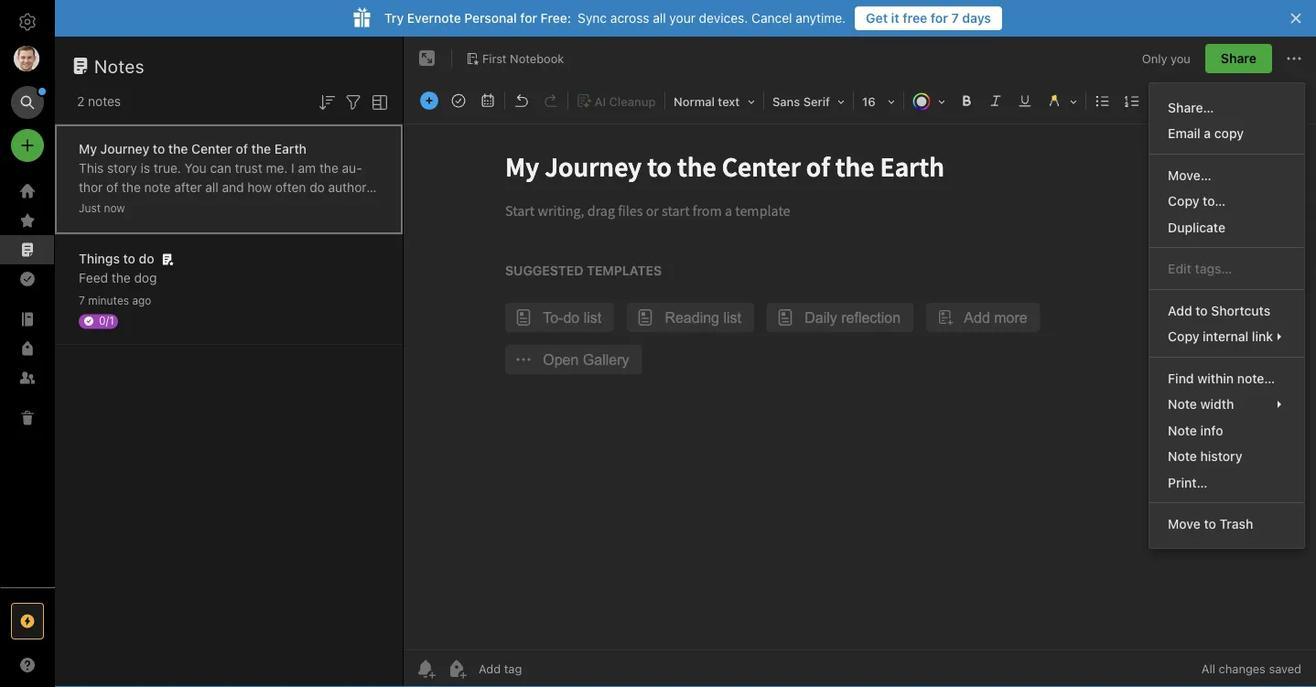 Task type: describe. For each thing, give the bounding box(es) containing it.
notes
[[94, 55, 145, 76]]

text
[[718, 95, 740, 108]]

shortcuts
[[1212, 303, 1271, 318]]

account image
[[14, 46, 39, 71]]

calendar event image
[[475, 88, 501, 114]]

1 horizontal spatial of
[[236, 141, 248, 157]]

share…
[[1168, 100, 1214, 115]]

evernote
[[407, 11, 461, 26]]

i
[[291, 161, 295, 176]]

More actions field
[[1284, 44, 1306, 73]]

home image
[[16, 180, 38, 202]]

Sort options field
[[316, 90, 338, 113]]

get it free for 7 days
[[866, 11, 992, 26]]

internal
[[1203, 329, 1249, 344]]

a
[[1204, 126, 1211, 141]]

the down "things to do"
[[112, 271, 131, 286]]

2
[[77, 94, 85, 109]]

email a copy link
[[1150, 120, 1305, 146]]

upgrade image
[[16, 611, 38, 633]]

just now
[[79, 202, 125, 215]]

notebook
[[510, 51, 564, 65]]

all
[[1202, 662, 1216, 676]]

first notebook
[[482, 51, 564, 65]]

you
[[1171, 51, 1191, 65]]

note info
[[1168, 423, 1224, 438]]

the down the and
[[229, 199, 249, 214]]

Account field
[[0, 40, 55, 77]]

free:
[[541, 11, 571, 26]]

add
[[1168, 303, 1193, 318]]

au
[[342, 161, 362, 176]]

7 minutes ago
[[79, 294, 151, 307]]

get it free for 7 days button
[[855, 6, 1003, 30]]

for for free:
[[520, 11, 537, 26]]

sans serif
[[773, 95, 830, 108]]

cancel
[[752, 11, 792, 26]]

all inside "my journey to the center of the earth this story is true. you can trust me. i am the au thor of the note after all and how often do authors lie? "if it is published, it's the truth," my grandpappy us..."
[[205, 180, 219, 195]]

edit tags…
[[1168, 261, 1233, 276]]

1 vertical spatial do
[[139, 251, 154, 266]]

share button
[[1206, 44, 1273, 73]]

my journey to the center of the earth this story is true. you can trust me. i am the au thor of the note after all and how often do authors lie? "if it is published, it's the truth," my grandpappy us...
[[79, 141, 373, 233]]

my
[[79, 141, 97, 157]]

Note Editor text field
[[404, 125, 1317, 650]]

normal text
[[674, 95, 740, 108]]

true.
[[154, 161, 181, 176]]

published,
[[143, 199, 205, 214]]

add a reminder image
[[415, 658, 437, 680]]

move
[[1168, 517, 1201, 532]]

things to do
[[79, 251, 154, 266]]

"if
[[102, 199, 116, 214]]

underline image
[[1013, 88, 1038, 114]]

copy to… link
[[1150, 188, 1305, 214]]

it inside "my journey to the center of the earth this story is true. you can trust me. i am the au thor of the note after all and how often do authors lie? "if it is published, it's the truth," my grandpappy us..."
[[119, 199, 127, 214]]

move to trash link
[[1150, 511, 1305, 537]]

grandpappy
[[79, 218, 151, 233]]

16
[[862, 95, 876, 108]]

anytime.
[[796, 11, 846, 26]]

move… link
[[1150, 162, 1305, 188]]

feed the dog
[[79, 271, 157, 286]]

copy internal link link
[[1150, 324, 1305, 350]]

email a copy
[[1168, 126, 1244, 141]]

note history
[[1168, 449, 1243, 464]]

task image
[[446, 88, 472, 114]]

authors
[[328, 180, 373, 195]]

thor
[[79, 161, 362, 195]]

try evernote personal for free: sync across all your devices. cancel anytime.
[[385, 11, 846, 26]]

dog
[[134, 271, 157, 286]]

more actions image
[[1284, 48, 1306, 70]]

note info link
[[1150, 417, 1305, 444]]

Add tag field
[[477, 661, 614, 677]]

to for add to shortcuts
[[1196, 303, 1208, 318]]

undo image
[[509, 88, 535, 114]]

feed
[[79, 271, 108, 286]]

7 inside button
[[952, 11, 959, 26]]

ago
[[132, 294, 151, 307]]

copy internal link
[[1168, 329, 1274, 344]]

Add filters field
[[342, 90, 364, 113]]

it's
[[208, 199, 226, 214]]

and
[[222, 180, 244, 195]]

note
[[144, 180, 171, 195]]

my
[[292, 199, 310, 214]]

note window element
[[404, 37, 1317, 688]]

Font size field
[[856, 88, 902, 114]]

personal
[[465, 11, 517, 26]]

add to shortcuts link
[[1150, 298, 1305, 324]]

note for note info
[[1168, 423, 1197, 438]]

things
[[79, 251, 120, 266]]

center
[[191, 141, 232, 157]]

to for things to do
[[123, 251, 135, 266]]

checklist image
[[1149, 88, 1175, 114]]

click to expand image
[[47, 654, 61, 676]]

minutes
[[88, 294, 129, 307]]

how
[[247, 180, 272, 195]]

italic image
[[983, 88, 1009, 114]]

it inside button
[[891, 11, 900, 26]]

note history link
[[1150, 444, 1305, 470]]



Task type: vqa. For each thing, say whether or not it's contained in the screenshot.
"to" in Add to Shortcuts "link"
yes



Task type: locate. For each thing, give the bounding box(es) containing it.
is left true. in the top left of the page
[[141, 161, 150, 176]]

lie?
[[79, 199, 98, 214]]

bold image
[[954, 88, 980, 114]]

the right am
[[319, 161, 339, 176]]

is right now
[[130, 199, 140, 214]]

0 horizontal spatial 7
[[79, 294, 85, 307]]

copy for copy internal link
[[1168, 329, 1200, 344]]

note width link
[[1150, 391, 1305, 417]]

to for move to trash
[[1204, 517, 1217, 532]]

first
[[482, 51, 507, 65]]

to…
[[1203, 194, 1226, 209]]

move…
[[1168, 168, 1212, 183]]

1 horizontal spatial all
[[653, 11, 666, 26]]

truth,"
[[252, 199, 289, 214]]

1 horizontal spatial it
[[891, 11, 900, 26]]

your
[[670, 11, 696, 26]]

1 vertical spatial is
[[130, 199, 140, 214]]

0 vertical spatial it
[[891, 11, 900, 26]]

duplicate link
[[1150, 214, 1305, 240]]

0 vertical spatial note
[[1168, 397, 1197, 412]]

it right get
[[891, 11, 900, 26]]

copy down move…
[[1168, 194, 1200, 209]]

2 note from the top
[[1168, 423, 1197, 438]]

of up trust
[[236, 141, 248, 157]]

2 copy from the top
[[1168, 329, 1200, 344]]

normal
[[674, 95, 715, 108]]

print…
[[1168, 475, 1208, 490]]

0 horizontal spatial all
[[205, 180, 219, 195]]

0 vertical spatial is
[[141, 161, 150, 176]]

to
[[153, 141, 165, 157], [123, 251, 135, 266], [1196, 303, 1208, 318], [1204, 517, 1217, 532]]

note width
[[1168, 397, 1234, 412]]

1 horizontal spatial for
[[931, 11, 948, 26]]

View options field
[[364, 90, 391, 113]]

tags…
[[1195, 261, 1233, 276]]

devices.
[[699, 11, 748, 26]]

the down story
[[122, 180, 141, 195]]

story
[[107, 161, 137, 176]]

settings image
[[16, 11, 38, 33]]

share… link
[[1150, 94, 1305, 120]]

all up it's at the left
[[205, 180, 219, 195]]

all left your
[[653, 11, 666, 26]]

you
[[185, 161, 207, 176]]

copy down add
[[1168, 329, 1200, 344]]

find
[[1168, 371, 1194, 386]]

only you
[[1142, 51, 1191, 65]]

1 vertical spatial of
[[106, 180, 118, 195]]

7 left days
[[952, 11, 959, 26]]

days
[[962, 11, 992, 26]]

2 notes
[[77, 94, 121, 109]]

Highlight field
[[1040, 88, 1084, 114]]

0 horizontal spatial is
[[130, 199, 140, 214]]

copy inside "field"
[[1168, 329, 1200, 344]]

2 for from the left
[[931, 11, 948, 26]]

to up "feed the dog" on the top
[[123, 251, 135, 266]]

add to shortcuts
[[1168, 303, 1271, 318]]

0 vertical spatial of
[[236, 141, 248, 157]]

copy for copy to…
[[1168, 194, 1200, 209]]

edit tags… link
[[1150, 256, 1305, 282]]

1 for from the left
[[520, 11, 537, 26]]

for inside button
[[931, 11, 948, 26]]

0 horizontal spatial of
[[106, 180, 118, 195]]

Font color field
[[906, 88, 952, 114]]

Font family field
[[766, 88, 851, 114]]

1 note from the top
[[1168, 397, 1197, 412]]

trash
[[1220, 517, 1254, 532]]

edit
[[1168, 261, 1192, 276]]

journey
[[100, 141, 149, 157]]

note
[[1168, 397, 1197, 412], [1168, 423, 1197, 438], [1168, 449, 1197, 464]]

1 vertical spatial 7
[[79, 294, 85, 307]]

insert link image
[[1183, 88, 1209, 114]]

of up "if
[[106, 180, 118, 195]]

1 vertical spatial all
[[205, 180, 219, 195]]

1 horizontal spatial is
[[141, 161, 150, 176]]

dropdown list menu
[[1150, 94, 1305, 537]]

notes
[[88, 94, 121, 109]]

1 vertical spatial copy
[[1168, 329, 1200, 344]]

note inside 'link'
[[1168, 449, 1197, 464]]

only
[[1142, 51, 1168, 65]]

sans
[[773, 95, 800, 108]]

do inside "my journey to the center of the earth this story is true. you can trust me. i am the au thor of the note after all and how often do authors lie? "if it is published, it's the truth," my grandpappy us..."
[[310, 180, 325, 195]]

to up true. in the top left of the page
[[153, 141, 165, 157]]

to inside move to trash link
[[1204, 517, 1217, 532]]

now
[[104, 202, 125, 215]]

the
[[168, 141, 188, 157], [251, 141, 271, 157], [319, 161, 339, 176], [122, 180, 141, 195], [229, 199, 249, 214], [112, 271, 131, 286]]

2 vertical spatial note
[[1168, 449, 1197, 464]]

note for note history
[[1168, 449, 1197, 464]]

Copy internal link field
[[1150, 324, 1305, 350]]

0 horizontal spatial do
[[139, 251, 154, 266]]

0 vertical spatial 7
[[952, 11, 959, 26]]

more image
[[1210, 88, 1267, 114]]

note up print…
[[1168, 449, 1197, 464]]

within
[[1198, 371, 1234, 386]]

note down the find
[[1168, 397, 1197, 412]]

for right free
[[931, 11, 948, 26]]

1 copy from the top
[[1168, 194, 1200, 209]]

tree
[[0, 177, 55, 587]]

share
[[1221, 51, 1257, 66]]

7 down feed
[[79, 294, 85, 307]]

Note width field
[[1150, 391, 1305, 417]]

duplicate
[[1168, 220, 1226, 235]]

email
[[1168, 126, 1201, 141]]

0/1
[[99, 314, 114, 327]]

us...
[[155, 218, 180, 233]]

it
[[891, 11, 900, 26], [119, 199, 127, 214]]

copy to…
[[1168, 194, 1226, 209]]

0 horizontal spatial for
[[520, 11, 537, 26]]

add filters image
[[342, 91, 364, 113]]

for for 7
[[931, 11, 948, 26]]

1 horizontal spatial 7
[[952, 11, 959, 26]]

note inside field
[[1168, 397, 1197, 412]]

copy
[[1168, 194, 1200, 209], [1168, 329, 1200, 344]]

0 horizontal spatial it
[[119, 199, 127, 214]]

to right add
[[1196, 303, 1208, 318]]

can
[[210, 161, 231, 176]]

do up dog
[[139, 251, 154, 266]]

for left free:
[[520, 11, 537, 26]]

1 vertical spatial it
[[119, 199, 127, 214]]

all changes saved
[[1202, 662, 1302, 676]]

Heading level field
[[667, 88, 762, 114]]

WHAT'S NEW field
[[0, 651, 55, 680]]

0 vertical spatial do
[[310, 180, 325, 195]]

sync
[[578, 11, 607, 26]]

the up trust
[[251, 141, 271, 157]]

note for note width
[[1168, 397, 1197, 412]]

note…
[[1238, 371, 1276, 386]]

it right "if
[[119, 199, 127, 214]]

0 vertical spatial copy
[[1168, 194, 1200, 209]]

get
[[866, 11, 888, 26]]

me.
[[266, 161, 288, 176]]

print… link
[[1150, 470, 1305, 496]]

to inside "my journey to the center of the earth this story is true. you can trust me. i am the au thor of the note after all and how often do authors lie? "if it is published, it's the truth," my grandpappy us..."
[[153, 141, 165, 157]]

7
[[952, 11, 959, 26], [79, 294, 85, 307]]

1 horizontal spatial do
[[310, 180, 325, 195]]

bulleted list image
[[1090, 88, 1116, 114]]

am
[[298, 161, 316, 176]]

width
[[1201, 397, 1234, 412]]

add tag image
[[446, 658, 468, 680]]

info
[[1201, 423, 1224, 438]]

changes
[[1219, 662, 1266, 676]]

to right move
[[1204, 517, 1217, 532]]

do down am
[[310, 180, 325, 195]]

find within note… link
[[1150, 365, 1305, 391]]

1 vertical spatial note
[[1168, 423, 1197, 438]]

often
[[275, 180, 306, 195]]

this
[[79, 161, 104, 176]]

link
[[1252, 329, 1274, 344]]

to inside add to shortcuts link
[[1196, 303, 1208, 318]]

history
[[1201, 449, 1243, 464]]

after
[[174, 180, 202, 195]]

serif
[[804, 95, 830, 108]]

note left info
[[1168, 423, 1197, 438]]

numbered list image
[[1120, 88, 1145, 114]]

3 note from the top
[[1168, 449, 1197, 464]]

0 vertical spatial all
[[653, 11, 666, 26]]

saved
[[1269, 662, 1302, 676]]

expand note image
[[417, 48, 439, 70]]

the up true. in the top left of the page
[[168, 141, 188, 157]]

Insert field
[[416, 88, 443, 114]]

move to trash
[[1168, 517, 1254, 532]]

just
[[79, 202, 101, 215]]



